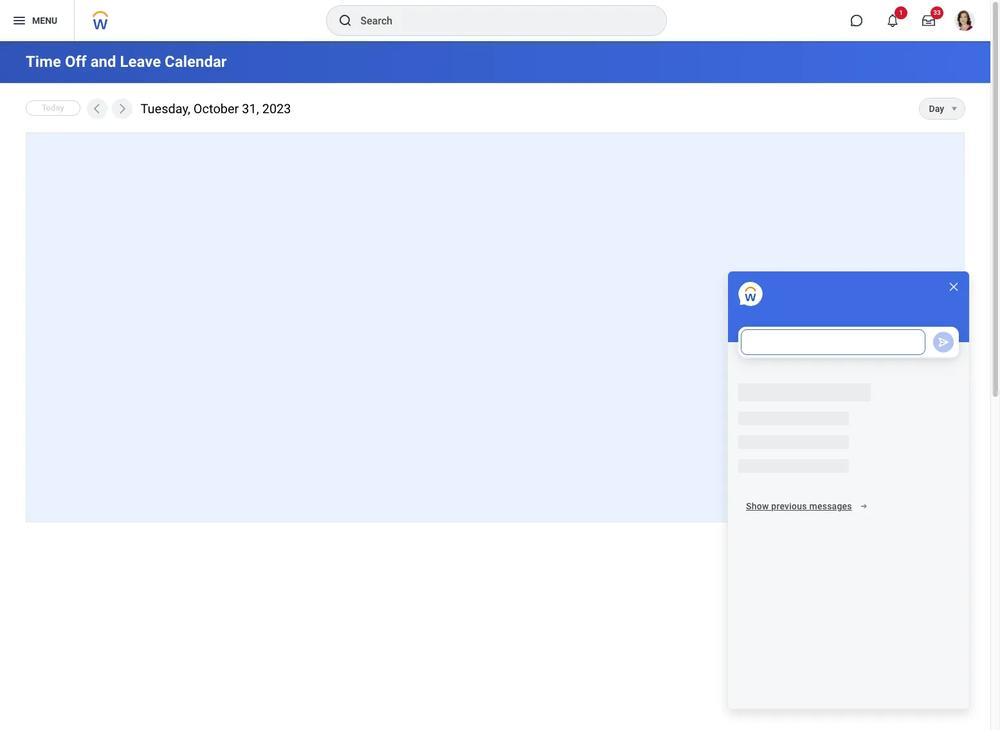 Task type: vqa. For each thing, say whether or not it's contained in the screenshot.
VIEW PRINTABLE VERSION (PDF) icon
no



Task type: locate. For each thing, give the bounding box(es) containing it.
Search Workday  search field
[[361, 6, 640, 35]]

october
[[194, 101, 239, 116]]

messages
[[810, 501, 852, 511]]

search image
[[337, 13, 353, 28]]

notifications large image
[[886, 14, 899, 27]]

and
[[90, 53, 116, 71]]

time
[[26, 53, 61, 71]]

calendar
[[165, 53, 227, 71]]

arrow right small image
[[857, 500, 870, 513]]

inbox large image
[[922, 14, 935, 27]]

time off and leave calendar main content
[[0, 41, 991, 534]]

day
[[929, 104, 944, 114]]

None text field
[[741, 329, 926, 355]]

none text field inside the workday assistant region
[[741, 329, 926, 355]]

day button
[[920, 98, 944, 119]]

chevron right image
[[116, 102, 128, 115]]

off
[[65, 53, 87, 71]]

1 button
[[879, 6, 908, 35]]

33 button
[[915, 6, 944, 35]]

justify image
[[12, 13, 27, 28]]



Task type: describe. For each thing, give the bounding box(es) containing it.
show
[[746, 501, 769, 511]]

1
[[899, 9, 903, 16]]

profile logan mcneil image
[[955, 10, 975, 33]]

time off and leave calendar
[[26, 53, 227, 71]]

menu button
[[0, 0, 74, 41]]

caret down image
[[947, 104, 962, 114]]

previous
[[771, 501, 807, 511]]

show previous messages
[[746, 501, 852, 511]]

menu
[[32, 15, 57, 25]]

33
[[934, 9, 941, 16]]

workday assistant region
[[728, 271, 970, 710]]

tuesday, october 31, 2023
[[141, 101, 291, 116]]

today button
[[26, 100, 80, 116]]

x image
[[948, 280, 960, 293]]

send image
[[937, 336, 950, 349]]

leave
[[120, 53, 161, 71]]

2023
[[262, 101, 291, 116]]

tuesday,
[[141, 101, 190, 116]]

show previous messages button
[[738, 493, 875, 519]]

31,
[[242, 101, 259, 116]]

today
[[42, 103, 64, 113]]

chevron left image
[[90, 102, 103, 115]]



